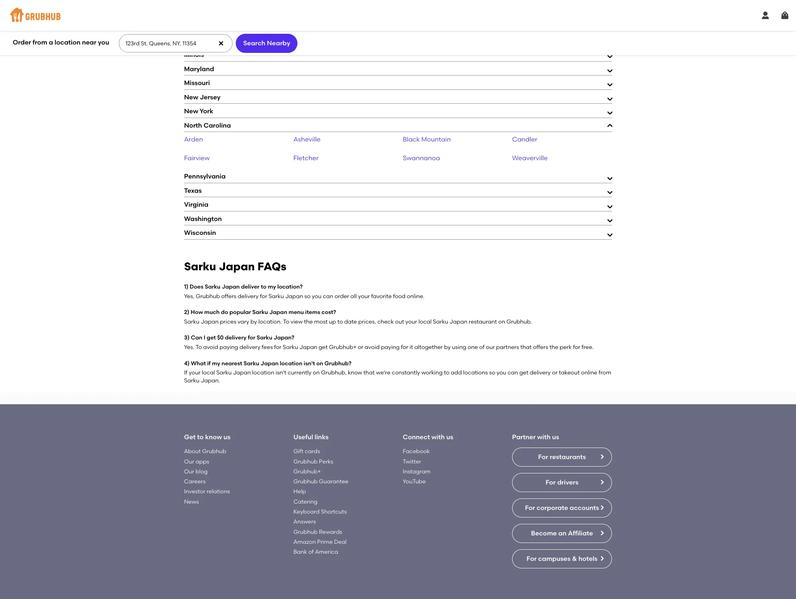 Task type: vqa. For each thing, say whether or not it's contained in the screenshot.
$10.95
no



Task type: locate. For each thing, give the bounding box(es) containing it.
can left order
[[323, 293, 333, 300]]

grubhub down gift cards link
[[294, 459, 318, 465]]

my right if
[[212, 360, 220, 367]]

black mountain
[[403, 136, 451, 143]]

new
[[184, 93, 198, 101], [184, 107, 198, 115]]

get
[[184, 434, 196, 441]]

1 horizontal spatial by
[[444, 344, 451, 351]]

2 vertical spatial get
[[520, 370, 529, 376]]

4) what if my nearest sarku japan location isn't on grubhub? if your local sarku japan location isn't currently on grubhub, know that we're constantly working to add locations so you can get delivery or takeout online from sarku japan.
[[184, 360, 612, 385]]

us up the about grubhub link
[[224, 434, 231, 441]]

drivers
[[558, 479, 579, 487]]

japan up currently
[[300, 344, 317, 351]]

by left 'using'
[[444, 344, 451, 351]]

your right if
[[189, 370, 201, 376]]

location down fees
[[252, 370, 274, 376]]

of right bank
[[309, 549, 314, 556]]

0 horizontal spatial grubhub+
[[294, 469, 321, 475]]

sarku up fees
[[257, 335, 272, 342]]

partner
[[512, 434, 536, 441]]

to left view
[[283, 319, 289, 325]]

perks
[[319, 459, 334, 465]]

cards
[[305, 449, 320, 455]]

order from a location near you
[[13, 38, 109, 46]]

know
[[348, 370, 362, 376], [205, 434, 222, 441]]

0 vertical spatial or
[[358, 344, 364, 351]]

1 horizontal spatial us
[[447, 434, 454, 441]]

2) how much do popular sarku japan menu items cost? sarku japan prices vary by location. to view the most up to date prices, check out your local sarku japan restaurant on grubhub.
[[184, 309, 532, 325]]

pennsylvania
[[184, 173, 226, 180]]

to left add
[[444, 370, 450, 376]]

my left location? on the left top of the page
[[268, 284, 276, 290]]

right image for for campuses & hotels
[[599, 556, 606, 562]]

you
[[98, 38, 109, 46], [312, 293, 322, 300], [497, 370, 507, 376]]

2 horizontal spatial us
[[552, 434, 559, 441]]

2 horizontal spatial location
[[280, 360, 303, 367]]

local right out
[[419, 319, 432, 325]]

2 paying from the left
[[381, 344, 400, 351]]

you inside "1) does sarku japan deliver to my location? yes, grubhub offers delivery for sarku japan so you can order all your favorite food online."
[[312, 293, 322, 300]]

0 vertical spatial grubhub+
[[329, 344, 357, 351]]

your inside "4) what if my nearest sarku japan location isn't on grubhub? if your local sarku japan location isn't currently on grubhub, know that we're constantly working to add locations so you can get delivery or takeout online from sarku japan."
[[189, 370, 201, 376]]

can inside "4) what if my nearest sarku japan location isn't on grubhub? if your local sarku japan location isn't currently on grubhub, know that we're constantly working to add locations so you can get delivery or takeout online from sarku japan."
[[508, 370, 518, 376]]

you up items
[[312, 293, 322, 300]]

your right out
[[406, 319, 417, 325]]

1 vertical spatial from
[[599, 370, 612, 376]]

cost?
[[322, 309, 336, 316]]

avoid down prices,
[[365, 344, 380, 351]]

for up "location."
[[260, 293, 267, 300]]

0 vertical spatial offers
[[221, 293, 237, 300]]

texas
[[184, 187, 202, 194]]

0 horizontal spatial or
[[358, 344, 364, 351]]

sarku down location? on the left top of the page
[[269, 293, 284, 300]]

that inside "4) what if my nearest sarku japan location isn't on grubhub? if your local sarku japan location isn't currently on grubhub, know that we're constantly working to add locations so you can get delivery or takeout online from sarku japan."
[[364, 370, 375, 376]]

1 paying from the left
[[220, 344, 238, 351]]

for left drivers
[[546, 479, 556, 487]]

to right deliver
[[261, 284, 267, 290]]

1 horizontal spatial that
[[521, 344, 532, 351]]

local up japan.
[[202, 370, 215, 376]]

1 vertical spatial grubhub+
[[294, 469, 321, 475]]

2 avoid from the left
[[365, 344, 380, 351]]

1 vertical spatial of
[[309, 549, 314, 556]]

catering link
[[294, 499, 318, 506]]

offers left perk
[[533, 344, 548, 351]]

1 horizontal spatial svg image
[[761, 11, 771, 20]]

grubhub,
[[321, 370, 347, 376]]

news
[[184, 499, 199, 506]]

1 right image from the top
[[599, 454, 606, 460]]

get inside "4) what if my nearest sarku japan location isn't on grubhub? if your local sarku japan location isn't currently on grubhub, know that we're constantly working to add locations so you can get delivery or takeout online from sarku japan."
[[520, 370, 529, 376]]

0 horizontal spatial to
[[196, 344, 202, 351]]

1 horizontal spatial you
[[312, 293, 322, 300]]

$0
[[217, 335, 224, 342]]

1 vertical spatial my
[[212, 360, 220, 367]]

1 new from the top
[[184, 93, 198, 101]]

us up for restaurants
[[552, 434, 559, 441]]

0 horizontal spatial svg image
[[218, 40, 225, 47]]

or inside "4) what if my nearest sarku japan location isn't on grubhub? if your local sarku japan location isn't currently on grubhub, know that we're constantly working to add locations so you can get delivery or takeout online from sarku japan."
[[552, 370, 558, 376]]

0 horizontal spatial location
[[55, 38, 81, 46]]

1 horizontal spatial local
[[419, 319, 432, 325]]

for left campuses
[[527, 555, 537, 563]]

japan up deliver
[[219, 260, 255, 273]]

on up grubhub,
[[317, 360, 323, 367]]

0 horizontal spatial with
[[432, 434, 445, 441]]

if
[[207, 360, 211, 367]]

right image inside for restaurants link
[[599, 454, 606, 460]]

1 vertical spatial local
[[202, 370, 215, 376]]

0 horizontal spatial avoid
[[203, 344, 218, 351]]

you right "near"
[[98, 38, 109, 46]]

0 vertical spatial so
[[305, 293, 311, 300]]

0 vertical spatial the
[[304, 319, 313, 325]]

3 right image from the top
[[599, 505, 606, 511]]

1 horizontal spatial paying
[[381, 344, 400, 351]]

on left grubhub. at the right bottom of the page
[[499, 319, 505, 325]]

right image inside for campuses & hotels link
[[599, 556, 606, 562]]

0 vertical spatial new
[[184, 93, 198, 101]]

grubhub+ up grubhub?
[[329, 344, 357, 351]]

0 vertical spatial that
[[521, 344, 532, 351]]

instagram
[[403, 469, 431, 475]]

missouri
[[184, 79, 210, 87]]

our up careers link
[[184, 469, 194, 475]]

right image
[[599, 454, 606, 460], [599, 480, 606, 486], [599, 505, 606, 511], [599, 556, 606, 562]]

new down missouri
[[184, 93, 198, 101]]

0 horizontal spatial that
[[364, 370, 375, 376]]

2 us from the left
[[447, 434, 454, 441]]

by right 'vary'
[[251, 319, 257, 325]]

answers
[[294, 519, 316, 526]]

2 vertical spatial location
[[252, 370, 274, 376]]

online
[[581, 370, 598, 376]]

that right "partners"
[[521, 344, 532, 351]]

can down "partners"
[[508, 370, 518, 376]]

japan left restaurant
[[450, 319, 468, 325]]

corporate
[[537, 505, 569, 512]]

0 horizontal spatial the
[[304, 319, 313, 325]]

4 right image from the top
[[599, 556, 606, 562]]

your inside 2) how much do popular sarku japan menu items cost? sarku japan prices vary by location. to view the most up to date prices, check out your local sarku japan restaurant on grubhub.
[[406, 319, 417, 325]]

0 horizontal spatial isn't
[[276, 370, 287, 376]]

offers up do
[[221, 293, 237, 300]]

0 vertical spatial local
[[419, 319, 432, 325]]

1 horizontal spatial my
[[268, 284, 276, 290]]

isn't
[[304, 360, 315, 367], [276, 370, 287, 376]]

from right online
[[599, 370, 612, 376]]

sarku down japan? in the left bottom of the page
[[283, 344, 298, 351]]

much
[[204, 309, 220, 316]]

grubhub up the apps
[[202, 449, 226, 455]]

2 right image from the top
[[599, 480, 606, 486]]

grubhub down does
[[196, 293, 220, 300]]

2 horizontal spatial you
[[497, 370, 507, 376]]

local inside 2) how much do popular sarku japan menu items cost? sarku japan prices vary by location. to view the most up to date prices, check out your local sarku japan restaurant on grubhub.
[[419, 319, 432, 325]]

1 vertical spatial can
[[508, 370, 518, 376]]

1 our from the top
[[184, 459, 194, 465]]

by
[[251, 319, 257, 325], [444, 344, 451, 351]]

affiliate
[[568, 530, 593, 538]]

right image up right icon
[[599, 505, 606, 511]]

1 horizontal spatial grubhub+
[[329, 344, 357, 351]]

1 vertical spatial your
[[406, 319, 417, 325]]

2 vertical spatial your
[[189, 370, 201, 376]]

the inside 3) can i get $0 delivery for sarku japan? yes. to avoid paying delivery fees for sarku japan get grubhub+ or avoid paying for it altogether by using one of our partners that offers the perk for free.
[[550, 344, 559, 351]]

for drivers link
[[512, 474, 612, 493]]

svg image left svg image
[[761, 11, 771, 20]]

virginia
[[184, 201, 209, 209]]

0 vertical spatial location
[[55, 38, 81, 46]]

hotels
[[579, 555, 598, 563]]

0 vertical spatial your
[[358, 293, 370, 300]]

fairview
[[184, 154, 210, 162]]

local inside "4) what if my nearest sarku japan location isn't on grubhub? if your local sarku japan location isn't currently on grubhub, know that we're constantly working to add locations so you can get delivery or takeout online from sarku japan."
[[202, 370, 215, 376]]

your right all
[[358, 293, 370, 300]]

currently
[[288, 370, 312, 376]]

0 vertical spatial of
[[480, 344, 485, 351]]

1 horizontal spatial your
[[358, 293, 370, 300]]

accounts
[[570, 505, 599, 512]]

1 vertical spatial location
[[280, 360, 303, 367]]

out
[[395, 319, 404, 325]]

2 vertical spatial you
[[497, 370, 507, 376]]

1 vertical spatial that
[[364, 370, 375, 376]]

&
[[572, 555, 577, 563]]

on
[[499, 319, 505, 325], [317, 360, 323, 367], [313, 370, 320, 376]]

1 vertical spatial offers
[[533, 344, 548, 351]]

isn't up currently
[[304, 360, 315, 367]]

right image inside for drivers link
[[599, 480, 606, 486]]

1 vertical spatial isn't
[[276, 370, 287, 376]]

tab
[[184, 8, 612, 19]]

1 horizontal spatial get
[[319, 344, 328, 351]]

1 vertical spatial our
[[184, 469, 194, 475]]

1 with from the left
[[432, 434, 445, 441]]

with for partner
[[538, 434, 551, 441]]

1 avoid from the left
[[203, 344, 218, 351]]

for restaurants
[[539, 454, 586, 461]]

if
[[184, 370, 188, 376]]

location right a at the top left of page
[[55, 38, 81, 46]]

right image right 'hotels'
[[599, 556, 606, 562]]

japan left deliver
[[222, 284, 240, 290]]

1 us from the left
[[224, 434, 231, 441]]

0 vertical spatial to
[[283, 319, 289, 325]]

0 vertical spatial by
[[251, 319, 257, 325]]

0 vertical spatial svg image
[[761, 11, 771, 20]]

to inside 2) how much do popular sarku japan menu items cost? sarku japan prices vary by location. to view the most up to date prices, check out your local sarku japan restaurant on grubhub.
[[283, 319, 289, 325]]

so inside "4) what if my nearest sarku japan location isn't on grubhub? if your local sarku japan location isn't currently on grubhub, know that we're constantly working to add locations so you can get delivery or takeout online from sarku japan."
[[490, 370, 496, 376]]

1 horizontal spatial to
[[283, 319, 289, 325]]

0 horizontal spatial local
[[202, 370, 215, 376]]

sarku
[[184, 260, 216, 273], [205, 284, 221, 290], [269, 293, 284, 300], [252, 309, 268, 316], [184, 319, 200, 325], [433, 319, 449, 325], [257, 335, 272, 342], [283, 344, 298, 351], [244, 360, 259, 367], [216, 370, 232, 376], [184, 378, 200, 385]]

so up items
[[305, 293, 311, 300]]

svg image
[[781, 11, 790, 20]]

from left a at the top left of page
[[33, 38, 47, 46]]

news link
[[184, 499, 199, 506]]

delivery left takeout
[[530, 370, 551, 376]]

2 new from the top
[[184, 107, 198, 115]]

0 horizontal spatial paying
[[220, 344, 238, 351]]

1 horizontal spatial isn't
[[304, 360, 315, 367]]

0 vertical spatial you
[[98, 38, 109, 46]]

grubhub+ down grubhub perks link
[[294, 469, 321, 475]]

our apps link
[[184, 459, 209, 465]]

0 horizontal spatial can
[[323, 293, 333, 300]]

get
[[207, 335, 216, 342], [319, 344, 328, 351], [520, 370, 529, 376]]

facebook link
[[403, 449, 430, 455]]

from
[[33, 38, 47, 46], [599, 370, 612, 376]]

1 vertical spatial by
[[444, 344, 451, 351]]

useful
[[294, 434, 313, 441]]

fletcher link
[[294, 154, 319, 162]]

my
[[268, 284, 276, 290], [212, 360, 220, 367]]

asheville
[[294, 136, 321, 143]]

0 horizontal spatial us
[[224, 434, 231, 441]]

0 horizontal spatial of
[[309, 549, 314, 556]]

your inside "1) does sarku japan deliver to my location? yes, grubhub offers delivery for sarku japan so you can order all your favorite food online."
[[358, 293, 370, 300]]

about grubhub link
[[184, 449, 226, 455]]

right image inside for corporate accounts link
[[599, 505, 606, 511]]

1 horizontal spatial location
[[252, 370, 274, 376]]

svg image
[[761, 11, 771, 20], [218, 40, 225, 47]]

carolina
[[204, 122, 231, 129]]

sarku up does
[[184, 260, 216, 273]]

fees
[[262, 344, 273, 351]]

so right locations
[[490, 370, 496, 376]]

for corporate accounts link
[[512, 499, 612, 518]]

0 vertical spatial can
[[323, 293, 333, 300]]

new york
[[184, 107, 213, 115]]

1 horizontal spatial of
[[480, 344, 485, 351]]

sarku down nearest
[[216, 370, 232, 376]]

on right currently
[[313, 370, 320, 376]]

nearby
[[267, 39, 290, 47]]

grubhub guarantee link
[[294, 479, 349, 485]]

new up north
[[184, 107, 198, 115]]

to inside "4) what if my nearest sarku japan location isn't on grubhub? if your local sarku japan location isn't currently on grubhub, know that we're constantly working to add locations so you can get delivery or takeout online from sarku japan."
[[444, 370, 450, 376]]

0 horizontal spatial so
[[305, 293, 311, 300]]

svg image right 'georgia'
[[218, 40, 225, 47]]

2 with from the left
[[538, 434, 551, 441]]

avoid down 'i'
[[203, 344, 218, 351]]

sarku down if
[[184, 378, 200, 385]]

us for partner with us
[[552, 434, 559, 441]]

grubhub.
[[507, 319, 532, 325]]

1 vertical spatial the
[[550, 344, 559, 351]]

offers inside "1) does sarku japan deliver to my location? yes, grubhub offers delivery for sarku japan so you can order all your favorite food online."
[[221, 293, 237, 300]]

grubhub inside 'about grubhub our apps our blog careers investor relations news'
[[202, 449, 226, 455]]

you right locations
[[497, 370, 507, 376]]

1 horizontal spatial from
[[599, 370, 612, 376]]

0 horizontal spatial your
[[189, 370, 201, 376]]

our down about
[[184, 459, 194, 465]]

1 horizontal spatial with
[[538, 434, 551, 441]]

sarku up altogether
[[433, 319, 449, 325]]

sarku up "location."
[[252, 309, 268, 316]]

north carolina
[[184, 122, 231, 129]]

3 us from the left
[[552, 434, 559, 441]]

paying left it
[[381, 344, 400, 351]]

1 horizontal spatial can
[[508, 370, 518, 376]]

that left we're
[[364, 370, 375, 376]]

1 horizontal spatial offers
[[533, 344, 548, 351]]

0 vertical spatial get
[[207, 335, 216, 342]]

us right connect
[[447, 434, 454, 441]]

location up currently
[[280, 360, 303, 367]]

delivery
[[238, 293, 259, 300], [225, 335, 247, 342], [240, 344, 261, 351], [530, 370, 551, 376]]

to
[[283, 319, 289, 325], [196, 344, 202, 351]]

1 vertical spatial you
[[312, 293, 322, 300]]

0 vertical spatial on
[[499, 319, 505, 325]]

washington
[[184, 215, 222, 223]]

delivery down deliver
[[238, 293, 259, 300]]

an
[[559, 530, 567, 538]]

to right up
[[338, 319, 343, 325]]

0 horizontal spatial you
[[98, 38, 109, 46]]

we're
[[376, 370, 391, 376]]

or down prices,
[[358, 344, 364, 351]]

grubhub perks link
[[294, 459, 334, 465]]

1 vertical spatial svg image
[[218, 40, 225, 47]]

to right yes.
[[196, 344, 202, 351]]

for down partner with us
[[539, 454, 549, 461]]

0 horizontal spatial offers
[[221, 293, 237, 300]]

weaverville link
[[512, 154, 548, 162]]

grubhub inside "1) does sarku japan deliver to my location? yes, grubhub offers delivery for sarku japan so you can order all your favorite food online."
[[196, 293, 220, 300]]

for for for corporate accounts
[[525, 505, 535, 512]]

1 horizontal spatial know
[[348, 370, 362, 376]]

0 vertical spatial our
[[184, 459, 194, 465]]

our
[[486, 344, 495, 351]]

isn't left currently
[[276, 370, 287, 376]]

for down 'vary'
[[248, 335, 255, 342]]

1 horizontal spatial avoid
[[365, 344, 380, 351]]

of inside gift cards grubhub perks grubhub+ grubhub guarantee help catering keyboard shortcuts answers grubhub rewards amazon prime deal bank of america
[[309, 549, 314, 556]]

prices,
[[359, 319, 376, 325]]

0 vertical spatial know
[[348, 370, 362, 376]]

us for connect with us
[[447, 434, 454, 441]]

paying down $0
[[220, 344, 238, 351]]

or left takeout
[[552, 370, 558, 376]]

search nearby button
[[236, 34, 298, 53]]

the down items
[[304, 319, 313, 325]]

1 vertical spatial to
[[196, 344, 202, 351]]

of left our
[[480, 344, 485, 351]]

1 horizontal spatial so
[[490, 370, 496, 376]]

1 vertical spatial new
[[184, 107, 198, 115]]

connect with us
[[403, 434, 454, 441]]

for left the corporate
[[525, 505, 535, 512]]

0 horizontal spatial get
[[207, 335, 216, 342]]

know up the about grubhub link
[[205, 434, 222, 441]]

bank of america link
[[294, 549, 338, 556]]

right image up accounts
[[599, 480, 606, 486]]

fairview link
[[184, 154, 210, 162]]

0 vertical spatial isn't
[[304, 360, 315, 367]]

0 horizontal spatial from
[[33, 38, 47, 46]]

1 vertical spatial or
[[552, 370, 558, 376]]

the left perk
[[550, 344, 559, 351]]

or
[[358, 344, 364, 351], [552, 370, 558, 376]]

sarku right nearest
[[244, 360, 259, 367]]

0 vertical spatial my
[[268, 284, 276, 290]]

right image for for corporate accounts
[[599, 505, 606, 511]]

1 vertical spatial get
[[319, 344, 328, 351]]

1 vertical spatial so
[[490, 370, 496, 376]]

0 vertical spatial from
[[33, 38, 47, 46]]

2)
[[184, 309, 189, 316]]

does
[[190, 284, 204, 290]]

with right connect
[[432, 434, 445, 441]]

1 horizontal spatial or
[[552, 370, 558, 376]]

1 vertical spatial know
[[205, 434, 222, 441]]

youtube
[[403, 479, 426, 485]]

grubhub down answers link
[[294, 529, 318, 536]]

0 horizontal spatial my
[[212, 360, 220, 367]]

can
[[323, 293, 333, 300], [508, 370, 518, 376]]

near
[[82, 38, 96, 46]]

with right the partner
[[538, 434, 551, 441]]



Task type: describe. For each thing, give the bounding box(es) containing it.
japan up "location."
[[269, 309, 287, 316]]

help link
[[294, 489, 306, 496]]

apps
[[196, 459, 209, 465]]

delivery right $0
[[225, 335, 247, 342]]

to right get
[[197, 434, 204, 441]]

about grubhub our apps our blog careers investor relations news
[[184, 449, 230, 506]]

black mountain link
[[403, 136, 451, 143]]

japan down nearest
[[233, 370, 251, 376]]

all
[[351, 293, 357, 300]]

japan down 'much' at the bottom left of the page
[[201, 319, 219, 325]]

delivery inside "4) what if my nearest sarku japan location isn't on grubhub? if your local sarku japan location isn't currently on grubhub, know that we're constantly working to add locations so you can get delivery or takeout online from sarku japan."
[[530, 370, 551, 376]]

deal
[[334, 539, 347, 546]]

by inside 2) how much do popular sarku japan menu items cost? sarku japan prices vary by location. to view the most up to date prices, check out your local sarku japan restaurant on grubhub.
[[251, 319, 257, 325]]

for restaurants link
[[512, 448, 612, 467]]

for inside "1) does sarku japan deliver to my location? yes, grubhub offers delivery for sarku japan so you can order all your favorite food online."
[[260, 293, 267, 300]]

2 our from the top
[[184, 469, 194, 475]]

asheville link
[[294, 136, 321, 143]]

become
[[531, 530, 557, 538]]

twitter
[[403, 459, 421, 465]]

by inside 3) can i get $0 delivery for sarku japan? yes. to avoid paying delivery fees for sarku japan get grubhub+ or avoid paying for it altogether by using one of our partners that offers the perk for free.
[[444, 344, 451, 351]]

about
[[184, 449, 201, 455]]

my inside "1) does sarku japan deliver to my location? yes, grubhub offers delivery for sarku japan so you can order all your favorite food online."
[[268, 284, 276, 290]]

perk
[[560, 344, 572, 351]]

it
[[410, 344, 413, 351]]

the inside 2) how much do popular sarku japan menu items cost? sarku japan prices vary by location. to view the most up to date prices, check out your local sarku japan restaurant on grubhub.
[[304, 319, 313, 325]]

know inside "4) what if my nearest sarku japan location isn't on grubhub? if your local sarku japan location isn't currently on grubhub, know that we're constantly working to add locations so you can get delivery or takeout online from sarku japan."
[[348, 370, 362, 376]]

to inside "1) does sarku japan deliver to my location? yes, grubhub offers delivery for sarku japan so you can order all your favorite food online."
[[261, 284, 267, 290]]

new jersey
[[184, 93, 221, 101]]

free.
[[582, 344, 594, 351]]

sarku right does
[[205, 284, 221, 290]]

amazon prime deal link
[[294, 539, 347, 546]]

links
[[315, 434, 329, 441]]

3) can i get $0 delivery for sarku japan? yes. to avoid paying delivery fees for sarku japan get grubhub+ or avoid paying for it altogether by using one of our partners that offers the perk for free.
[[184, 335, 594, 351]]

my inside "4) what if my nearest sarku japan location isn't on grubhub? if your local sarku japan location isn't currently on grubhub, know that we're constantly working to add locations so you can get delivery or takeout online from sarku japan."
[[212, 360, 220, 367]]

rewards
[[319, 529, 342, 536]]

florida
[[184, 23, 206, 30]]

gift cards grubhub perks grubhub+ grubhub guarantee help catering keyboard shortcuts answers grubhub rewards amazon prime deal bank of america
[[294, 449, 349, 556]]

yes,
[[184, 293, 195, 300]]

careers
[[184, 479, 206, 485]]

delivery left fees
[[240, 344, 261, 351]]

keyboard shortcuts link
[[294, 509, 347, 516]]

help
[[294, 489, 306, 496]]

relations
[[207, 489, 230, 496]]

catering
[[294, 499, 318, 506]]

grubhub down grubhub+ link
[[294, 479, 318, 485]]

useful links
[[294, 434, 329, 441]]

become an affiliate
[[531, 530, 593, 538]]

food
[[393, 293, 406, 300]]

japan inside 3) can i get $0 delivery for sarku japan? yes. to avoid paying delivery fees for sarku japan get grubhub+ or avoid paying for it altogether by using one of our partners that offers the perk for free.
[[300, 344, 317, 351]]

grubhub+ inside 3) can i get $0 delivery for sarku japan? yes. to avoid paying delivery fees for sarku japan get grubhub+ or avoid paying for it altogether by using one of our partners that offers the perk for free.
[[329, 344, 357, 351]]

that inside 3) can i get $0 delivery for sarku japan? yes. to avoid paying delivery fees for sarku japan get grubhub+ or avoid paying for it altogether by using one of our partners that offers the perk for free.
[[521, 344, 532, 351]]

youtube link
[[403, 479, 426, 485]]

1)
[[184, 284, 188, 290]]

campuses
[[539, 555, 571, 563]]

to inside 3) can i get $0 delivery for sarku japan? yes. to avoid paying delivery fees for sarku japan get grubhub+ or avoid paying for it altogether by using one of our partners that offers the perk for free.
[[196, 344, 202, 351]]

grubhub+ link
[[294, 469, 321, 475]]

add
[[451, 370, 462, 376]]

offers inside 3) can i get $0 delivery for sarku japan? yes. to avoid paying delivery fees for sarku japan get grubhub+ or avoid paying for it altogether by using one of our partners that offers the perk for free.
[[533, 344, 548, 351]]

of inside 3) can i get $0 delivery for sarku japan? yes. to avoid paying delivery fees for sarku japan get grubhub+ or avoid paying for it altogether by using one of our partners that offers the perk for free.
[[480, 344, 485, 351]]

for left it
[[401, 344, 409, 351]]

working
[[422, 370, 443, 376]]

candler
[[512, 136, 538, 143]]

1 vertical spatial on
[[317, 360, 323, 367]]

restaurant
[[469, 319, 497, 325]]

york
[[200, 107, 213, 115]]

can
[[191, 335, 203, 342]]

items
[[305, 309, 320, 316]]

prices
[[220, 319, 236, 325]]

sarku down 2)
[[184, 319, 200, 325]]

4)
[[184, 360, 190, 367]]

3)
[[184, 335, 190, 342]]

black
[[403, 136, 420, 143]]

nearest
[[222, 360, 242, 367]]

online.
[[407, 293, 425, 300]]

faqs
[[258, 260, 287, 273]]

investor
[[184, 489, 205, 496]]

gift cards link
[[294, 449, 320, 455]]

wisconsin
[[184, 229, 216, 237]]

for for for restaurants
[[539, 454, 549, 461]]

illinois
[[184, 51, 204, 59]]

Search Address search field
[[119, 35, 232, 52]]

1) does sarku japan deliver to my location? yes, grubhub offers delivery for sarku japan so you can order all your favorite food online.
[[184, 284, 425, 300]]

using
[[452, 344, 467, 351]]

check
[[378, 319, 394, 325]]

do
[[221, 309, 228, 316]]

japan down fees
[[261, 360, 279, 367]]

facebook
[[403, 449, 430, 455]]

georgia
[[184, 37, 210, 44]]

locations
[[463, 370, 488, 376]]

for right fees
[[274, 344, 282, 351]]

for left free.
[[573, 344, 581, 351]]

menu
[[289, 309, 304, 316]]

delivery inside "1) does sarku japan deliver to my location? yes, grubhub offers delivery for sarku japan so you can order all your favorite food online."
[[238, 293, 259, 300]]

arden link
[[184, 136, 203, 143]]

one
[[468, 344, 478, 351]]

from inside "4) what if my nearest sarku japan location isn't on grubhub? if your local sarku japan location isn't currently on grubhub, know that we're constantly working to add locations so you can get delivery or takeout online from sarku japan."
[[599, 370, 612, 376]]

can inside "1) does sarku japan deliver to my location? yes, grubhub offers delivery for sarku japan so you can order all your favorite food online."
[[323, 293, 333, 300]]

0 horizontal spatial know
[[205, 434, 222, 441]]

svg image inside main navigation navigation
[[761, 11, 771, 20]]

right image for for drivers
[[599, 480, 606, 486]]

popular
[[230, 309, 251, 316]]

2 vertical spatial on
[[313, 370, 320, 376]]

on inside 2) how much do popular sarku japan menu items cost? sarku japan prices vary by location. to view the most up to date prices, check out your local sarku japan restaurant on grubhub.
[[499, 319, 505, 325]]

sarku japan faqs
[[184, 260, 287, 273]]

order
[[13, 38, 31, 46]]

order
[[335, 293, 349, 300]]

for for for campuses & hotels
[[527, 555, 537, 563]]

new for new york
[[184, 107, 198, 115]]

bank
[[294, 549, 307, 556]]

right image for for restaurants
[[599, 454, 606, 460]]

new for new jersey
[[184, 93, 198, 101]]

right image
[[599, 530, 606, 537]]

search
[[243, 39, 266, 47]]

amazon
[[294, 539, 316, 546]]

weaverville
[[512, 154, 548, 162]]

guarantee
[[319, 479, 349, 485]]

instagram link
[[403, 469, 431, 475]]

to inside 2) how much do popular sarku japan menu items cost? sarku japan prices vary by location. to view the most up to date prices, check out your local sarku japan restaurant on grubhub.
[[338, 319, 343, 325]]

investor relations link
[[184, 489, 230, 496]]

for for for drivers
[[546, 479, 556, 487]]

or inside 3) can i get $0 delivery for sarku japan? yes. to avoid paying delivery fees for sarku japan get grubhub+ or avoid paying for it altogether by using one of our partners that offers the perk for free.
[[358, 344, 364, 351]]

japan down location? on the left top of the page
[[285, 293, 303, 300]]

vary
[[238, 319, 249, 325]]

for campuses & hotels link
[[512, 550, 612, 569]]

date
[[344, 319, 357, 325]]

america
[[315, 549, 338, 556]]

so inside "1) does sarku japan deliver to my location? yes, grubhub offers delivery for sarku japan so you can order all your favorite food online."
[[305, 293, 311, 300]]

you inside "4) what if my nearest sarku japan location isn't on grubhub? if your local sarku japan location isn't currently on grubhub, know that we're constantly working to add locations so you can get delivery or takeout online from sarku japan."
[[497, 370, 507, 376]]

partners
[[496, 344, 519, 351]]

mountain
[[422, 136, 451, 143]]

main navigation navigation
[[0, 0, 797, 31]]

grubhub+ inside gift cards grubhub perks grubhub+ grubhub guarantee help catering keyboard shortcuts answers grubhub rewards amazon prime deal bank of america
[[294, 469, 321, 475]]

with for connect
[[432, 434, 445, 441]]



